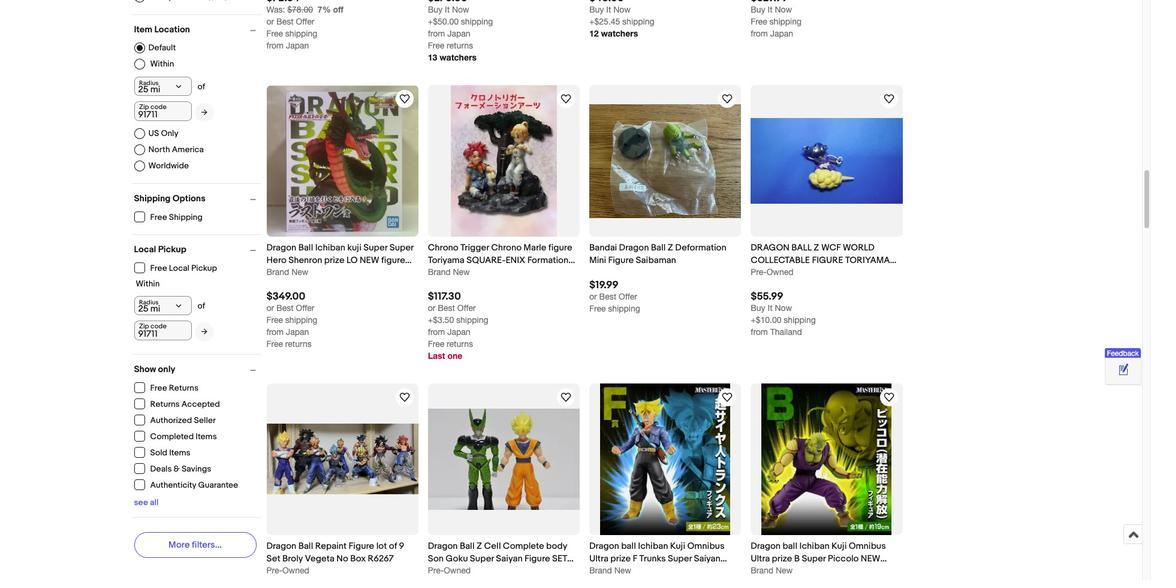 Task type: describe. For each thing, give the bounding box(es) containing it.
authorized seller link
[[134, 415, 216, 426]]

it inside '$55.99 buy it now +$10.00 shipping from thailand'
[[768, 303, 773, 313]]

free local pickup
[[150, 263, 217, 274]]

anime
[[448, 566, 474, 578]]

buy it now free shipping from japan
[[751, 5, 802, 39]]

watch dragon ball ichiban kuji omnibus ultra prize b super piccolo new figure japan image
[[882, 390, 897, 405]]

free shipping link
[[134, 211, 203, 223]]

owned for dragon
[[767, 268, 794, 277]]

north
[[148, 144, 170, 154]]

japan inside buy it now free shipping from japan
[[771, 29, 794, 39]]

+$10.00
[[751, 315, 782, 325]]

thailand
[[771, 327, 803, 337]]

deals & savings link
[[134, 463, 212, 475]]

dragon ball z wcf world collectable figure toriyama bot without plastic base link
[[751, 242, 903, 279]]

dragon ball z cell complete body son goku super saiyan figure set dbz anime toy heading
[[428, 541, 574, 578]]

feedback
[[1108, 350, 1140, 358]]

dragon ball ichiban kuji omnibus ultra prize f trunks super saiyan new figure link
[[590, 540, 742, 578]]

kuji for piccolo
[[832, 541, 847, 552]]

0 horizontal spatial local
[[134, 244, 156, 255]]

watch bandai dragon ball z deformation mini figure saibaman image
[[721, 92, 735, 106]]

prize inside dragon ball ichiban kuji super super hero shenron prize lo new figure japan
[[324, 255, 345, 267]]

1 vertical spatial within
[[136, 279, 160, 289]]

savings
[[182, 464, 211, 475]]

japan inside the "$117.30 or best offer +$3.50 shipping from japan free returns last one"
[[448, 327, 471, 337]]

chrono trigger chrono marle figure toriyama square-enix formation arts
[[428, 243, 573, 279]]

dragon ball ichiban kuji omnibus ultra prize f trunks super saiyan new figure image
[[601, 384, 731, 536]]

$55.99
[[751, 291, 784, 303]]

saibaman
[[636, 255, 677, 267]]

completed items link
[[134, 431, 218, 442]]

goku
[[446, 554, 468, 565]]

new inside dragon ball ichiban kuji omnibus ultra prize f trunks super saiyan new figure
[[590, 566, 609, 578]]

dragon ball ichiban kuji super super hero shenron prize lo new figure japan image
[[267, 86, 419, 237]]

sold
[[150, 448, 167, 458]]

wcf
[[822, 243, 841, 254]]

dragon ball ichiban kuji super super hero shenron prize lo new figure japan link
[[267, 242, 419, 279]]

local pickup button
[[134, 244, 261, 255]]

watch dragon ball z cell complete body son goku super saiyan figure set dbz anime toy image
[[559, 390, 574, 405]]

ball for b
[[783, 541, 798, 552]]

owned inside dragon ball repaint figure lot of 9 set broly vegeta  no box r6267 pre-owned
[[283, 566, 309, 576]]

figure inside dragon ball ichiban kuji super super hero shenron prize lo new figure japan
[[382, 255, 405, 267]]

free inside the "$117.30 or best offer +$3.50 shipping from japan free returns last one"
[[428, 339, 445, 349]]

shipping options
[[134, 193, 206, 204]]

us
[[148, 128, 159, 138]]

now for buy it now free shipping from japan
[[775, 5, 793, 15]]

toriyama
[[428, 255, 465, 267]]

returns accepted link
[[134, 399, 221, 410]]

apply within filter image
[[201, 109, 207, 116]]

shipping inside buy it now +$50.00 shipping from japan free returns 13 watchers
[[461, 17, 493, 27]]

guarantee
[[198, 481, 238, 491]]

from inside the "$117.30 or best offer +$3.50 shipping from japan free returns last one"
[[428, 327, 445, 337]]

of for item location
[[198, 81, 205, 91]]

us only
[[148, 128, 179, 138]]

from inside was: $78.00 7% off or best offer free shipping from japan
[[267, 41, 284, 51]]

new for f
[[615, 566, 632, 576]]

r6267
[[368, 554, 394, 565]]

+$25.45
[[590, 17, 621, 27]]

arts
[[428, 268, 446, 279]]

only
[[161, 128, 179, 138]]

pre-owned for super
[[428, 566, 471, 576]]

shipping inside was: $78.00 7% off or best offer free shipping from japan
[[286, 29, 318, 39]]

1 vertical spatial pickup
[[191, 263, 217, 274]]

ball for hero
[[299, 243, 313, 254]]

$19.99 or best offer free shipping
[[590, 280, 641, 314]]

dragon ball repaint figure lot of 9 set broly vegeta  no box r6267 image
[[267, 424, 419, 495]]

ball for son
[[460, 541, 475, 552]]

ichiban for trunks
[[638, 541, 669, 552]]

super inside dragon ball ichiban kuji omnibus ultra prize f trunks super saiyan new figure
[[668, 554, 692, 565]]

dragon ball z wcf world collectable figure toriyama bot without plastic base
[[751, 243, 891, 279]]

1 vertical spatial local
[[169, 263, 190, 274]]

chrono trigger chrono marle figure toriyama square-enix formation arts heading
[[428, 243, 575, 279]]

location
[[154, 24, 190, 35]]

offer inside was: $78.00 7% off or best offer free shipping from japan
[[296, 17, 315, 27]]

one
[[448, 351, 463, 361]]

new for enix
[[453, 268, 470, 277]]

free shipping
[[150, 212, 203, 223]]

dragon for dragon ball ichiban kuji omnibus ultra prize b super piccolo new figure japan
[[751, 541, 781, 552]]

$349.00
[[267, 291, 306, 303]]

items for sold items
[[169, 448, 191, 458]]

+$50.00
[[428, 17, 459, 27]]

offer for $19.99
[[619, 292, 638, 302]]

returns accepted
[[150, 400, 220, 410]]

$78.00
[[288, 5, 313, 15]]

dragon ball z wcf world collectable figure toriyama bot without plastic base image
[[751, 118, 903, 204]]

brand for dragon ball ichiban kuji omnibus ultra prize b super piccolo new figure japan
[[751, 566, 774, 576]]

options
[[173, 193, 206, 204]]

last
[[428, 351, 446, 361]]

dragon ball ichiban kuji super super hero shenron prize lo new figure japan
[[267, 243, 414, 279]]

ball inside the bandai dragon ball z deformation mini figure saibaman
[[651, 243, 666, 254]]

plastic
[[812, 268, 847, 279]]

best for $349.00
[[277, 303, 294, 313]]

pre- for dragon ball z cell complete body son goku super saiyan figure set dbz anime toy
[[428, 566, 444, 576]]

new for b
[[776, 566, 793, 576]]

shipping inside '$55.99 buy it now +$10.00 shipping from thailand'
[[784, 315, 816, 325]]

watch dragon ball ichiban kuji super super hero shenron prize lo new figure japan image
[[398, 92, 412, 106]]

$55.99 buy it now +$10.00 shipping from thailand
[[751, 291, 816, 337]]

saiyan inside dragon ball ichiban kuji omnibus ultra prize f trunks super saiyan new figure
[[694, 554, 721, 565]]

figure
[[813, 255, 844, 267]]

returns inside buy it now +$50.00 shipping from japan free returns 13 watchers
[[447, 41, 473, 51]]

free returns
[[150, 383, 199, 394]]

item location button
[[134, 24, 261, 35]]

enix
[[506, 255, 526, 267]]

more
[[169, 540, 190, 551]]

off
[[333, 4, 344, 15]]

pre- for dragon ball z wcf world collectable figure toriyama bot without plastic base
[[751, 268, 767, 277]]

dragon for dragon ball ichiban kuji omnibus ultra prize f trunks super saiyan new figure
[[590, 541, 620, 552]]

z for dragon ball z wcf world collectable figure toriyama bot without plastic base
[[814, 243, 820, 254]]

kuji for super
[[671, 541, 686, 552]]

prize for dragon ball ichiban kuji omnibus ultra prize b super piccolo new figure japan
[[773, 554, 793, 565]]

7%
[[318, 4, 331, 15]]

dragon ball ichiban kuji omnibus ultra prize b super piccolo new figure japan image
[[762, 384, 892, 536]]

ultra for new
[[590, 554, 609, 565]]

only
[[158, 364, 175, 375]]

cell
[[484, 541, 501, 552]]

f
[[633, 554, 638, 565]]

shipping inside buy it now free shipping from japan
[[770, 17, 802, 27]]

brand new for dragon ball ichiban kuji super super hero shenron prize lo new figure japan
[[267, 268, 309, 277]]

kuji
[[348, 243, 362, 254]]

from inside buy it now +$50.00 shipping from japan free returns 13 watchers
[[428, 29, 445, 39]]

dragon ball ichiban kuji omnibus ultra prize f trunks super saiyan new figure heading
[[590, 541, 728, 578]]

japan inside dragon ball ichiban kuji super super hero shenron prize lo new figure japan
[[267, 268, 291, 279]]

from inside '$55.99 buy it now +$10.00 shipping from thailand'
[[751, 327, 768, 337]]

dragon ball ichiban kuji omnibus ultra prize b super piccolo new figure japan heading
[[751, 541, 888, 578]]

ultra for figure
[[751, 554, 771, 565]]

brand new for chrono trigger chrono marle figure toriyama square-enix formation arts
[[428, 268, 470, 277]]

best for $19.99
[[600, 292, 617, 302]]

chrono trigger chrono marle figure toriyama square-enix formation arts link
[[428, 242, 580, 279]]

box
[[351, 554, 366, 565]]

ball
[[792, 243, 812, 254]]

authenticity
[[150, 481, 196, 491]]

bandai dragon ball z deformation mini figure saibaman heading
[[590, 243, 727, 267]]

brand for dragon ball ichiban kuji omnibus ultra prize f trunks super saiyan new figure
[[590, 566, 612, 576]]

bot
[[751, 268, 768, 279]]

trigger
[[461, 243, 489, 254]]

shipping inside $19.99 or best offer free shipping
[[609, 304, 641, 314]]

now for buy it now +$25.45 shipping 12 watchers
[[614, 5, 631, 15]]

watch dragon ball z wcf world collectable figure toriyama bot without plastic base image
[[882, 92, 897, 106]]

ball for f
[[622, 541, 636, 552]]

free returns link
[[134, 382, 199, 394]]

toriyama
[[846, 255, 891, 267]]

now for buy it now +$50.00 shipping from japan free returns 13 watchers
[[452, 5, 470, 15]]

broly
[[283, 554, 303, 565]]

dragon ball ichiban kuji omnibus ultra prize f trunks super saiyan new figure
[[590, 541, 725, 578]]

returns for $117.30
[[447, 339, 473, 349]]

ichiban for prize
[[315, 243, 346, 254]]

offer for $117.30
[[458, 303, 476, 313]]

without
[[770, 268, 810, 279]]

0 vertical spatial returns
[[169, 383, 199, 394]]



Task type: locate. For each thing, give the bounding box(es) containing it.
dragon inside the bandai dragon ball z deformation mini figure saibaman
[[620, 243, 649, 254]]

complete
[[503, 541, 545, 552]]

buy inside '$55.99 buy it now +$10.00 shipping from thailand'
[[751, 303, 766, 313]]

+$3.50
[[428, 315, 454, 325]]

it inside buy it now free shipping from japan
[[768, 5, 773, 15]]

ball inside dragon ball ichiban kuji omnibus ultra prize f trunks super saiyan new figure
[[622, 541, 636, 552]]

repaint
[[315, 541, 347, 552]]

$117.30 or best offer +$3.50 shipping from japan free returns last one
[[428, 291, 489, 361]]

dragon inside dragon ball ichiban kuji omnibus ultra prize b super piccolo new figure japan
[[751, 541, 781, 552]]

dragon ball z cell complete body son goku super saiyan figure set dbz anime toy image
[[428, 409, 580, 510]]

best inside was: $78.00 7% off or best offer free shipping from japan
[[277, 17, 294, 27]]

shipping up free shipping link
[[134, 193, 171, 204]]

it inside buy it now +$25.45 shipping 12 watchers
[[607, 5, 612, 15]]

9
[[399, 541, 405, 552]]

or
[[267, 17, 274, 27], [590, 292, 597, 302], [267, 303, 274, 313], [428, 303, 436, 313]]

new inside dragon ball ichiban kuji super super hero shenron prize lo new figure japan
[[360, 255, 380, 267]]

item
[[134, 24, 152, 35]]

13
[[428, 52, 438, 63]]

1 ultra from the left
[[590, 554, 609, 565]]

best inside $349.00 or best offer free shipping from japan free returns
[[277, 303, 294, 313]]

ichiban up b
[[800, 541, 830, 552]]

0 vertical spatial watchers
[[601, 28, 638, 39]]

prize left lo
[[324, 255, 345, 267]]

omnibus inside dragon ball ichiban kuji omnibus ultra prize b super piccolo new figure japan
[[849, 541, 887, 552]]

deals & savings
[[150, 464, 211, 475]]

or for $19.99
[[590, 292, 597, 302]]

0 horizontal spatial z
[[477, 541, 482, 552]]

dragon for dragon ball ichiban kuji super super hero shenron prize lo new figure japan
[[267, 243, 297, 254]]

sold items link
[[134, 447, 191, 458]]

best down was:
[[277, 17, 294, 27]]

it inside buy it now +$50.00 shipping from japan free returns 13 watchers
[[445, 5, 450, 15]]

z inside dragon ball z wcf world collectable figure toriyama bot without plastic base
[[814, 243, 820, 254]]

north america link
[[134, 144, 204, 155]]

free inside buy it now free shipping from japan
[[751, 17, 768, 27]]

0 horizontal spatial pre-owned
[[428, 566, 471, 576]]

offer inside $349.00 or best offer free shipping from japan free returns
[[296, 303, 315, 313]]

son
[[428, 554, 444, 565]]

figure down complete
[[525, 554, 551, 565]]

show
[[134, 364, 156, 375]]

ichiban inside dragon ball ichiban kuji omnibus ultra prize b super piccolo new figure japan
[[800, 541, 830, 552]]

pre-owned down the goku
[[428, 566, 471, 576]]

bandai dragon ball z deformation mini figure saibaman
[[590, 243, 727, 267]]

1 vertical spatial items
[[169, 448, 191, 458]]

local pickup
[[134, 244, 187, 255]]

0 vertical spatial pickup
[[158, 244, 187, 255]]

ichiban up trunks
[[638, 541, 669, 552]]

or down was:
[[267, 17, 274, 27]]

2 chrono from the left
[[491, 243, 522, 254]]

0 horizontal spatial new
[[360, 255, 380, 267]]

bandai dragon ball z deformation mini figure saibaman image
[[590, 104, 742, 218]]

dragon ball z cell complete body son goku super saiyan figure set dbz anime toy
[[428, 541, 568, 578]]

deals
[[150, 464, 172, 475]]

z left wcf
[[814, 243, 820, 254]]

2 horizontal spatial owned
[[767, 268, 794, 277]]

returns up 'returns accepted'
[[169, 383, 199, 394]]

2 ultra from the left
[[751, 554, 771, 565]]

$19.99
[[590, 280, 619, 292]]

free inside buy it now +$50.00 shipping from japan free returns 13 watchers
[[428, 41, 445, 51]]

0 horizontal spatial watchers
[[440, 52, 477, 63]]

0 horizontal spatial saiyan
[[496, 554, 523, 565]]

1 vertical spatial pre-owned
[[428, 566, 471, 576]]

it for buy it now +$25.45 shipping 12 watchers
[[607, 5, 612, 15]]

dragon ball z wcf world collectable figure toriyama bot without plastic base heading
[[751, 243, 897, 279]]

ball
[[299, 243, 313, 254], [651, 243, 666, 254], [299, 541, 313, 552], [460, 541, 475, 552]]

ichiban for super
[[800, 541, 830, 552]]

ball up shenron
[[299, 243, 313, 254]]

0 horizontal spatial ichiban
[[315, 243, 346, 254]]

0 vertical spatial within
[[150, 59, 174, 69]]

pre- inside dragon ball repaint figure lot of 9 set broly vegeta  no box r6267 pre-owned
[[267, 566, 283, 576]]

chrono up toriyama
[[428, 243, 459, 254]]

dbz
[[428, 566, 446, 578]]

of up apply within filter icon on the left top of page
[[198, 81, 205, 91]]

north america
[[148, 144, 204, 154]]

1 vertical spatial returns
[[150, 400, 180, 410]]

brand new for dragon ball ichiban kuji omnibus ultra prize b super piccolo new figure japan
[[751, 566, 793, 576]]

1 horizontal spatial kuji
[[832, 541, 847, 552]]

us only link
[[134, 128, 179, 139]]

ball up broly
[[299, 541, 313, 552]]

ball up f
[[622, 541, 636, 552]]

best down $19.99
[[600, 292, 617, 302]]

1 horizontal spatial owned
[[444, 566, 471, 576]]

or down $349.00
[[267, 303, 274, 313]]

1 horizontal spatial omnibus
[[849, 541, 887, 552]]

z inside the bandai dragon ball z deformation mini figure saibaman
[[668, 243, 674, 254]]

authenticity guarantee link
[[134, 480, 239, 491]]

owned down collectable
[[767, 268, 794, 277]]

from inside $349.00 or best offer free shipping from japan free returns
[[267, 327, 284, 337]]

buy inside buy it now +$25.45 shipping 12 watchers
[[590, 5, 604, 15]]

0 horizontal spatial chrono
[[428, 243, 459, 254]]

now inside '$55.99 buy it now +$10.00 shipping from thailand'
[[775, 303, 793, 313]]

1 horizontal spatial pickup
[[191, 263, 217, 274]]

buy for buy it now +$25.45 shipping 12 watchers
[[590, 5, 604, 15]]

buy for buy it now free shipping from japan
[[751, 5, 766, 15]]

ichiban inside dragon ball ichiban kuji super super hero shenron prize lo new figure japan
[[315, 243, 346, 254]]

0 horizontal spatial owned
[[283, 566, 309, 576]]

saiyan right trunks
[[694, 554, 721, 565]]

see all button
[[134, 498, 159, 508]]

1 kuji from the left
[[671, 541, 686, 552]]

dragon inside dragon ball ichiban kuji omnibus ultra prize f trunks super saiyan new figure
[[590, 541, 620, 552]]

local
[[134, 244, 156, 255], [169, 263, 190, 274]]

buy it now +$25.45 shipping 12 watchers
[[590, 5, 655, 39]]

or inside was: $78.00 7% off or best offer free shipping from japan
[[267, 17, 274, 27]]

0 vertical spatial local
[[134, 244, 156, 255]]

2 ball from the left
[[783, 541, 798, 552]]

0 horizontal spatial ball
[[622, 541, 636, 552]]

pre- down collectable
[[751, 268, 767, 277]]

returns inside $349.00 or best offer free shipping from japan free returns
[[286, 339, 312, 349]]

1 horizontal spatial prize
[[611, 554, 631, 565]]

prize
[[324, 255, 345, 267], [611, 554, 631, 565], [773, 554, 793, 565]]

dragon ball ichiban kuji omnibus ultra prize b super piccolo new figure japan link
[[751, 540, 903, 578]]

from inside buy it now free shipping from japan
[[751, 29, 768, 39]]

kuji inside dragon ball ichiban kuji omnibus ultra prize f trunks super saiyan new figure
[[671, 541, 686, 552]]

pickup up free local pickup link
[[158, 244, 187, 255]]

see all
[[134, 498, 159, 508]]

2 horizontal spatial figure
[[609, 255, 634, 267]]

watch dragon ball ichiban kuji omnibus ultra prize f trunks super saiyan new figure image
[[721, 390, 735, 405]]

figure up box
[[349, 541, 375, 552]]

$117.30
[[428, 291, 461, 303]]

2 horizontal spatial ichiban
[[800, 541, 830, 552]]

1 vertical spatial shipping
[[169, 212, 203, 223]]

returns inside the "$117.30 or best offer +$3.50 shipping from japan free returns last one"
[[447, 339, 473, 349]]

japan inside buy it now +$50.00 shipping from japan free returns 13 watchers
[[448, 29, 471, 39]]

2 kuji from the left
[[832, 541, 847, 552]]

shipping
[[134, 193, 171, 204], [169, 212, 203, 223]]

set
[[267, 554, 281, 565]]

it for buy it now free shipping from japan
[[768, 5, 773, 15]]

1 saiyan from the left
[[496, 554, 523, 565]]

1 horizontal spatial z
[[668, 243, 674, 254]]

returns down the 'free returns' link
[[150, 400, 180, 410]]

or inside $349.00 or best offer free shipping from japan free returns
[[267, 303, 274, 313]]

z inside dragon ball z cell complete body son goku super saiyan figure set dbz anime toy
[[477, 541, 482, 552]]

returns for $349.00
[[286, 339, 312, 349]]

more filters... button
[[134, 532, 256, 558]]

dragon ball z cell complete body son goku super saiyan figure set dbz anime toy link
[[428, 540, 580, 578]]

1 horizontal spatial items
[[196, 432, 217, 442]]

now inside buy it now +$50.00 shipping from japan free returns 13 watchers
[[452, 5, 470, 15]]

piccolo
[[828, 554, 859, 565]]

ultra inside dragon ball ichiban kuji omnibus ultra prize f trunks super saiyan new figure
[[590, 554, 609, 565]]

2 vertical spatial new
[[590, 566, 609, 578]]

omnibus inside dragon ball ichiban kuji omnibus ultra prize f trunks super saiyan new figure
[[688, 541, 725, 552]]

0 horizontal spatial pickup
[[158, 244, 187, 255]]

chrono up enix
[[491, 243, 522, 254]]

shipping
[[461, 17, 493, 27], [623, 17, 655, 27], [770, 17, 802, 27], [286, 29, 318, 39], [609, 304, 641, 314], [286, 315, 318, 325], [457, 315, 489, 325], [784, 315, 816, 325]]

offer down "$117.30"
[[458, 303, 476, 313]]

more filters...
[[169, 540, 222, 551]]

no
[[337, 554, 349, 565]]

none text field containing was:
[[267, 5, 313, 15]]

1 vertical spatial figure
[[349, 541, 375, 552]]

0 horizontal spatial omnibus
[[688, 541, 725, 552]]

or up +$3.50
[[428, 303, 436, 313]]

new
[[292, 268, 309, 277], [453, 268, 470, 277], [615, 566, 632, 576], [776, 566, 793, 576]]

within down default
[[150, 59, 174, 69]]

figure inside chrono trigger chrono marle figure toriyama square-enix formation arts
[[549, 243, 573, 254]]

$349.00 or best offer free shipping from japan free returns
[[267, 291, 318, 349]]

dragon for dragon ball z cell complete body son goku super saiyan figure set dbz anime toy
[[428, 541, 458, 552]]

offer down $349.00
[[296, 303, 315, 313]]

now inside buy it now free shipping from japan
[[775, 5, 793, 15]]

prize inside dragon ball ichiban kuji omnibus ultra prize f trunks super saiyan new figure
[[611, 554, 631, 565]]

watchers inside buy it now +$25.45 shipping 12 watchers
[[601, 28, 638, 39]]

2 omnibus from the left
[[849, 541, 887, 552]]

buy it now +$50.00 shipping from japan free returns 13 watchers
[[428, 5, 493, 63]]

kuji inside dragon ball ichiban kuji omnibus ultra prize b super piccolo new figure japan
[[832, 541, 847, 552]]

figure inside dragon ball repaint figure lot of 9 set broly vegeta  no box r6267 pre-owned
[[349, 541, 375, 552]]

pre-
[[751, 268, 767, 277], [267, 566, 283, 576], [428, 566, 444, 576]]

shipping down 'options'
[[169, 212, 203, 223]]

0 horizontal spatial figure
[[349, 541, 375, 552]]

2 horizontal spatial prize
[[773, 554, 793, 565]]

shipping inside the "$117.30 or best offer +$3.50 shipping from japan free returns last one"
[[457, 315, 489, 325]]

completed items
[[150, 432, 217, 442]]

best down "$117.30"
[[438, 303, 455, 313]]

returns down "+$50.00"
[[447, 41, 473, 51]]

0 horizontal spatial pre-
[[267, 566, 283, 576]]

buy
[[428, 5, 443, 15], [590, 5, 604, 15], [751, 5, 766, 15], [751, 303, 766, 313]]

2 horizontal spatial new
[[861, 554, 881, 565]]

buy inside buy it now free shipping from japan
[[751, 5, 766, 15]]

shipping options button
[[134, 193, 261, 204]]

figure inside dragon ball ichiban kuji omnibus ultra prize f trunks super saiyan new figure
[[611, 566, 635, 578]]

best inside the "$117.30 or best offer +$3.50 shipping from japan free returns last one"
[[438, 303, 455, 313]]

free inside $19.99 or best offer free shipping
[[590, 304, 606, 314]]

1 horizontal spatial chrono
[[491, 243, 522, 254]]

ultra inside dragon ball ichiban kuji omnibus ultra prize b super piccolo new figure japan
[[751, 554, 771, 565]]

2 horizontal spatial z
[[814, 243, 820, 254]]

or inside $19.99 or best offer free shipping
[[590, 292, 597, 302]]

accepted
[[182, 400, 220, 410]]

1 horizontal spatial new
[[590, 566, 609, 578]]

dragon inside dragon ball ichiban kuji super super hero shenron prize lo new figure japan
[[267, 243, 297, 254]]

super inside dragon ball ichiban kuji omnibus ultra prize b super piccolo new figure japan
[[802, 554, 826, 565]]

authorized
[[150, 416, 192, 426]]

ball inside dragon ball ichiban kuji super super hero shenron prize lo new figure japan
[[299, 243, 313, 254]]

returns down $349.00
[[286, 339, 312, 349]]

ball inside dragon ball repaint figure lot of 9 set broly vegeta  no box r6267 pre-owned
[[299, 541, 313, 552]]

owned down broly
[[283, 566, 309, 576]]

dragon inside dragon ball repaint figure lot of 9 set broly vegeta  no box r6267 pre-owned
[[267, 541, 297, 552]]

watchers right 13
[[440, 52, 477, 63]]

of
[[198, 81, 205, 91], [198, 301, 205, 311], [389, 541, 397, 552]]

offer for $349.00
[[296, 303, 315, 313]]

pre-owned down collectable
[[751, 268, 794, 277]]

omnibus for new
[[849, 541, 887, 552]]

saiyan
[[496, 554, 523, 565], [694, 554, 721, 565]]

saiyan inside dragon ball z cell complete body son goku super saiyan figure set dbz anime toy
[[496, 554, 523, 565]]

items up the deals & savings
[[169, 448, 191, 458]]

shenron
[[289, 255, 322, 267]]

ball for 9
[[299, 541, 313, 552]]

watchers down +$25.45
[[601, 28, 638, 39]]

items down seller
[[196, 432, 217, 442]]

ball up b
[[783, 541, 798, 552]]

offer down '$78.00'
[[296, 17, 315, 27]]

pickup down local pickup dropdown button
[[191, 263, 217, 274]]

ball up the goku
[[460, 541, 475, 552]]

items for completed items
[[196, 432, 217, 442]]

0 vertical spatial figure
[[609, 255, 634, 267]]

prize for dragon ball ichiban kuji omnibus ultra prize f trunks super saiyan new figure
[[611, 554, 631, 565]]

vegeta
[[305, 554, 335, 565]]

default
[[148, 42, 176, 52]]

2 vertical spatial figure
[[525, 554, 551, 565]]

0 vertical spatial shipping
[[134, 193, 171, 204]]

1 ball from the left
[[622, 541, 636, 552]]

or down $19.99
[[590, 292, 597, 302]]

ultra left f
[[590, 554, 609, 565]]

new for piccolo
[[861, 554, 881, 565]]

0 vertical spatial of
[[198, 81, 205, 91]]

0 vertical spatial pre-owned
[[751, 268, 794, 277]]

1 chrono from the left
[[428, 243, 459, 254]]

owned for dragon
[[444, 566, 471, 576]]

free local pickup link
[[134, 262, 218, 274]]

buy for buy it now +$50.00 shipping from japan free returns 13 watchers
[[428, 5, 443, 15]]

watch chrono trigger chrono marle figure toriyama square-enix formation arts image
[[559, 92, 574, 106]]

1 horizontal spatial saiyan
[[694, 554, 721, 565]]

1 horizontal spatial pre-
[[428, 566, 444, 576]]

items inside completed items link
[[196, 432, 217, 442]]

set
[[553, 554, 568, 565]]

of for local pickup
[[198, 301, 205, 311]]

brand
[[267, 268, 289, 277], [428, 268, 451, 277], [590, 566, 612, 576], [751, 566, 774, 576]]

prize left b
[[773, 554, 793, 565]]

america
[[172, 144, 204, 154]]

body
[[547, 541, 568, 552]]

1 horizontal spatial pre-owned
[[751, 268, 794, 277]]

of inside dragon ball repaint figure lot of 9 set broly vegeta  no box r6267 pre-owned
[[389, 541, 397, 552]]

japan inside was: $78.00 7% off or best offer free shipping from japan
[[286, 41, 309, 51]]

0 horizontal spatial prize
[[324, 255, 345, 267]]

omnibus for saiyan
[[688, 541, 725, 552]]

from
[[428, 29, 445, 39], [751, 29, 768, 39], [267, 41, 284, 51], [267, 327, 284, 337], [428, 327, 445, 337], [751, 327, 768, 337]]

local up free local pickup link
[[134, 244, 156, 255]]

offer inside the "$117.30 or best offer +$3.50 shipping from japan free returns last one"
[[458, 303, 476, 313]]

figure inside dragon ball z cell complete body son goku super saiyan figure set dbz anime toy
[[525, 554, 551, 565]]

lot
[[377, 541, 387, 552]]

now
[[452, 5, 470, 15], [614, 5, 631, 15], [775, 5, 793, 15], [775, 303, 793, 313]]

or for $349.00
[[267, 303, 274, 313]]

free inside was: $78.00 7% off or best offer free shipping from japan
[[267, 29, 283, 39]]

best down $349.00
[[277, 303, 294, 313]]

1 horizontal spatial watchers
[[601, 28, 638, 39]]

new
[[360, 255, 380, 267], [861, 554, 881, 565], [590, 566, 609, 578]]

1 horizontal spatial local
[[169, 263, 190, 274]]

ball up saibaman
[[651, 243, 666, 254]]

&
[[174, 464, 180, 475]]

shipping inside $349.00 or best offer free shipping from japan free returns
[[286, 315, 318, 325]]

shipping inside buy it now +$25.45 shipping 12 watchers
[[623, 17, 655, 27]]

figure inside dragon ball ichiban kuji omnibus ultra prize b super piccolo new figure japan
[[751, 566, 775, 578]]

filters...
[[192, 540, 222, 551]]

brand for dragon ball ichiban kuji super super hero shenron prize lo new figure japan
[[267, 268, 289, 277]]

or inside the "$117.30 or best offer +$3.50 shipping from japan free returns last one"
[[428, 303, 436, 313]]

1 vertical spatial new
[[861, 554, 881, 565]]

1 horizontal spatial ball
[[783, 541, 798, 552]]

1 horizontal spatial ultra
[[751, 554, 771, 565]]

z left 'cell'
[[477, 541, 482, 552]]

0 horizontal spatial items
[[169, 448, 191, 458]]

deformation
[[676, 243, 727, 254]]

2 horizontal spatial pre-
[[751, 268, 767, 277]]

within
[[150, 59, 174, 69], [136, 279, 160, 289]]

best
[[277, 17, 294, 27], [600, 292, 617, 302], [277, 303, 294, 313], [438, 303, 455, 313]]

1 horizontal spatial ichiban
[[638, 541, 669, 552]]

1 horizontal spatial figure
[[525, 554, 551, 565]]

ichiban left the kuji
[[315, 243, 346, 254]]

z up saibaman
[[668, 243, 674, 254]]

offer inside $19.99 or best offer free shipping
[[619, 292, 638, 302]]

dragon ball repaint figure lot of 9 set broly vegeta  no box r6267 heading
[[267, 541, 405, 565]]

ball inside dragon ball ichiban kuji omnibus ultra prize b super piccolo new figure japan
[[783, 541, 798, 552]]

show only
[[134, 364, 175, 375]]

figure down bandai
[[609, 255, 634, 267]]

pre- down son on the left
[[428, 566, 444, 576]]

saiyan down complete
[[496, 554, 523, 565]]

new for shenron
[[292, 268, 309, 277]]

dragon inside dragon ball z cell complete body son goku super saiyan figure set dbz anime toy
[[428, 541, 458, 552]]

watchers inside buy it now +$50.00 shipping from japan free returns 13 watchers
[[440, 52, 477, 63]]

1 omnibus from the left
[[688, 541, 725, 552]]

prize left f
[[611, 554, 631, 565]]

buy inside buy it now +$50.00 shipping from japan free returns 13 watchers
[[428, 5, 443, 15]]

prize inside dragon ball ichiban kuji omnibus ultra prize b super piccolo new figure japan
[[773, 554, 793, 565]]

items inside sold items link
[[169, 448, 191, 458]]

japan inside dragon ball ichiban kuji omnibus ultra prize b super piccolo new figure japan
[[777, 566, 802, 578]]

returns
[[169, 383, 199, 394], [150, 400, 180, 410]]

2 vertical spatial of
[[389, 541, 397, 552]]

worldwide
[[148, 160, 189, 171]]

brand new
[[267, 268, 309, 277], [428, 268, 470, 277], [590, 566, 632, 576], [751, 566, 793, 576]]

apply within filter image
[[201, 328, 207, 336]]

offer down saibaman
[[619, 292, 638, 302]]

None text field
[[134, 101, 192, 121], [134, 321, 192, 340], [134, 101, 192, 121], [134, 321, 192, 340]]

returns up one on the bottom left of page
[[447, 339, 473, 349]]

0 vertical spatial new
[[360, 255, 380, 267]]

it for buy it now +$50.00 shipping from japan free returns 13 watchers
[[445, 5, 450, 15]]

b
[[795, 554, 800, 565]]

dragon ball ichiban kuji super super hero shenron prize lo new figure japan heading
[[267, 243, 414, 279]]

japan inside $349.00 or best offer free shipping from japan free returns
[[286, 327, 309, 337]]

owned down the goku
[[444, 566, 471, 576]]

ichiban inside dragon ball ichiban kuji omnibus ultra prize f trunks super saiyan new figure
[[638, 541, 669, 552]]

of left 9
[[389, 541, 397, 552]]

base
[[849, 268, 871, 279]]

0 horizontal spatial kuji
[[671, 541, 686, 552]]

best inside $19.99 or best offer free shipping
[[600, 292, 617, 302]]

or for $117.30
[[428, 303, 436, 313]]

new for lo
[[360, 255, 380, 267]]

within down free local pickup link
[[136, 279, 160, 289]]

bandai
[[590, 243, 618, 254]]

figure inside the bandai dragon ball z deformation mini figure saibaman
[[609, 255, 634, 267]]

ball inside dragon ball z cell complete body son goku super saiyan figure set dbz anime toy
[[460, 541, 475, 552]]

z for dragon ball z cell complete body son goku super saiyan figure set dbz anime toy
[[477, 541, 482, 552]]

local down local pickup dropdown button
[[169, 263, 190, 274]]

watch dragon ball repaint figure lot of 9 set broly vegeta  no box r6267 image
[[398, 390, 412, 405]]

new inside dragon ball ichiban kuji omnibus ultra prize b super piccolo new figure japan
[[861, 554, 881, 565]]

chrono trigger chrono marle figure toriyama square-enix formation arts image
[[451, 85, 557, 237]]

seller
[[194, 416, 216, 426]]

now inside buy it now +$25.45 shipping 12 watchers
[[614, 5, 631, 15]]

1 vertical spatial of
[[198, 301, 205, 311]]

offer
[[296, 17, 315, 27], [619, 292, 638, 302], [296, 303, 315, 313], [458, 303, 476, 313]]

of up apply within filter image
[[198, 301, 205, 311]]

1 vertical spatial watchers
[[440, 52, 477, 63]]

pre-owned for bot
[[751, 268, 794, 277]]

None text field
[[267, 5, 313, 15]]

super inside dragon ball z cell complete body son goku super saiyan figure set dbz anime toy
[[470, 554, 494, 565]]

0 vertical spatial items
[[196, 432, 217, 442]]

best for $117.30
[[438, 303, 455, 313]]

brand new for dragon ball ichiban kuji omnibus ultra prize f trunks super saiyan new figure
[[590, 566, 632, 576]]

brand for chrono trigger chrono marle figure toriyama square-enix formation arts
[[428, 268, 451, 277]]

0 horizontal spatial ultra
[[590, 554, 609, 565]]

2 saiyan from the left
[[694, 554, 721, 565]]

ultra left b
[[751, 554, 771, 565]]

pre- down set
[[267, 566, 283, 576]]



Task type: vqa. For each thing, say whether or not it's contained in the screenshot.
main content
no



